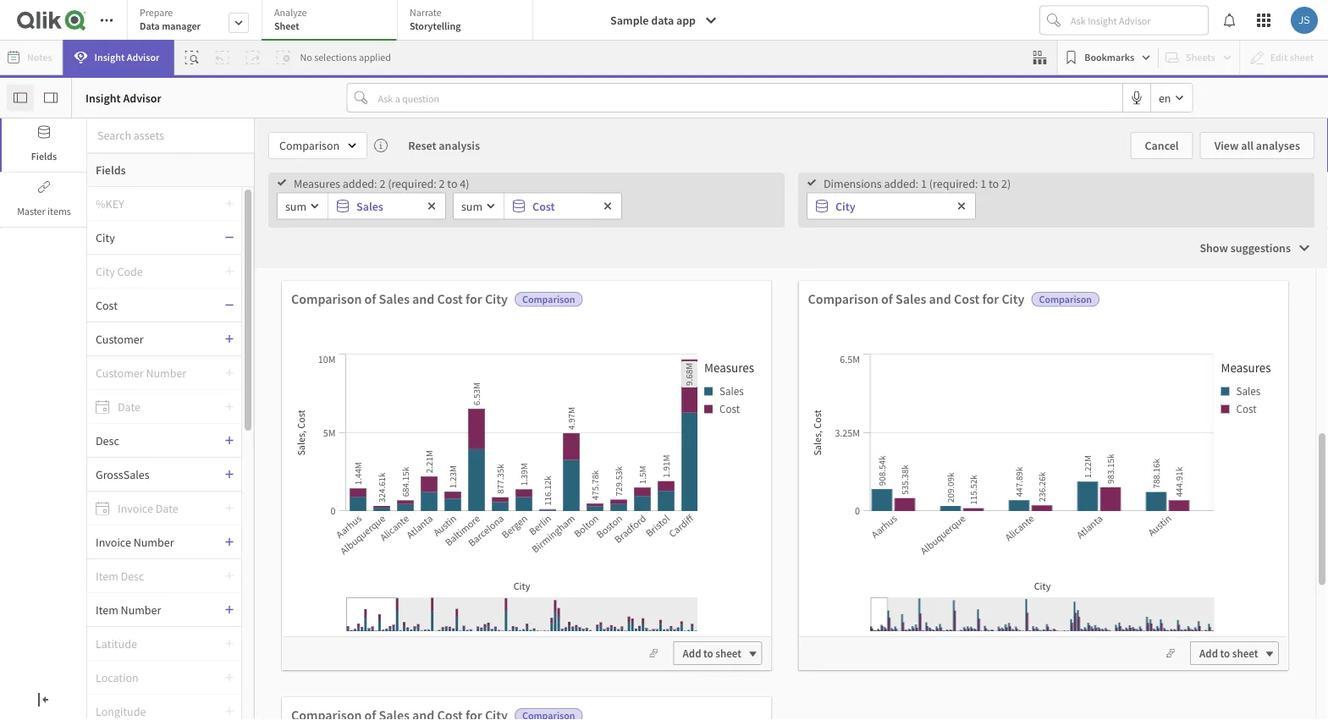 Task type: locate. For each thing, give the bounding box(es) containing it.
no
[[300, 51, 312, 64]]

0 horizontal spatial added:
[[343, 176, 377, 191]]

2 added: from the left
[[884, 176, 919, 191]]

0 horizontal spatial ,
[[294, 429, 307, 434]]

for
[[205, 126, 223, 144], [466, 290, 482, 307], [982, 290, 999, 307]]

1 sum from the left
[[285, 199, 307, 214]]

1 horizontal spatial fields
[[96, 163, 126, 178]]

(required:
[[388, 176, 437, 191], [929, 176, 978, 191]]

dimensions
[[824, 176, 882, 191]]

data
[[140, 19, 160, 33]]

0 horizontal spatial (required:
[[388, 176, 437, 191]]

sum button down 4)
[[454, 193, 504, 219]]

0 horizontal spatial add to sheet button
[[674, 642, 762, 666]]

john smith image
[[1291, 7, 1318, 34]]

(required: down reset
[[388, 176, 437, 191]]

add
[[683, 646, 701, 660], [1200, 646, 1218, 660]]

0 horizontal spatial sum
[[285, 199, 307, 214]]

2
[[380, 176, 386, 191], [439, 176, 445, 191]]

number right invoice
[[133, 535, 174, 550]]

insight advisor down data
[[94, 51, 160, 64]]

1 horizontal spatial sum button
[[454, 193, 504, 219]]

cost
[[174, 126, 202, 144], [533, 199, 555, 214], [437, 290, 463, 307], [954, 290, 980, 307], [96, 298, 118, 313]]

item number
[[96, 602, 161, 618]]

sum down measures
[[285, 199, 307, 214]]

view all analyses
[[1215, 138, 1300, 153]]

selections tool image
[[1033, 51, 1047, 64]]

,
[[294, 429, 307, 434], [811, 429, 824, 434]]

1 horizontal spatial sum
[[461, 199, 483, 214]]

1 2 from the left
[[380, 176, 386, 191]]

fields button
[[0, 119, 86, 172], [2, 119, 86, 172], [87, 153, 254, 187]]

measures
[[294, 176, 340, 191]]

0 horizontal spatial fields
[[31, 150, 57, 163]]

storytelling
[[410, 19, 461, 33]]

4)
[[460, 176, 469, 191]]

reset analysis
[[408, 138, 480, 153]]

0 vertical spatial advisor
[[127, 51, 160, 64]]

menu containing city
[[87, 187, 254, 720]]

en
[[1159, 90, 1171, 105]]

0 horizontal spatial add to sheet
[[683, 646, 742, 660]]

menu
[[87, 187, 254, 720]]

1 (required: from the left
[[388, 176, 437, 191]]

invoice number
[[96, 535, 174, 550]]

1 vertical spatial cost button
[[87, 298, 224, 313]]

city button up cost menu item
[[87, 230, 224, 245]]

master items button
[[0, 174, 86, 227], [2, 174, 86, 227]]

fields
[[31, 150, 57, 163], [96, 163, 126, 178]]

2 , from the left
[[811, 429, 824, 434]]

cost inside cost menu item
[[96, 298, 118, 313]]

item number menu item
[[87, 593, 241, 627]]

2 sum from the left
[[461, 199, 483, 214]]

comparison of sales and cost for city application
[[0, 0, 1328, 720], [8, 117, 661, 411]]

show properties image
[[44, 91, 58, 105]]

1 horizontal spatial ,
[[811, 429, 824, 434]]

sum down 4)
[[461, 199, 483, 214]]

city button
[[808, 193, 948, 219], [87, 230, 224, 245]]

comparison of sales and cost for city
[[17, 126, 250, 144], [291, 290, 508, 307], [808, 290, 1025, 307]]

master items
[[17, 205, 71, 218]]

0 horizontal spatial and
[[147, 126, 171, 144]]

0 vertical spatial cost button
[[505, 193, 594, 219]]

0 vertical spatial number
[[133, 535, 174, 550]]

1 horizontal spatial cost button
[[505, 193, 594, 219]]

deselect field image for cost
[[603, 201, 613, 211]]

1 horizontal spatial add to sheet
[[1200, 646, 1258, 660]]

0 horizontal spatial add
[[683, 646, 701, 660]]

of
[[96, 126, 108, 144], [365, 290, 376, 307], [881, 290, 893, 307]]

1 add from the left
[[683, 646, 701, 660]]

number right item
[[121, 602, 161, 618]]

2 sheet from the left
[[1232, 646, 1258, 660]]

grosssales menu item
[[87, 458, 241, 492]]

show
[[1200, 240, 1228, 256]]

added: up sales button
[[343, 176, 377, 191]]

2)
[[1002, 176, 1011, 191]]

deselect field image
[[427, 201, 437, 211], [603, 201, 613, 211], [957, 201, 967, 211]]

2 1 from the left
[[981, 176, 987, 191]]

1 1 from the left
[[921, 176, 927, 191]]

2 deselect field image from the left
[[603, 201, 613, 211]]

cost button
[[505, 193, 594, 219], [87, 298, 224, 313]]

desc button
[[87, 433, 224, 448]]

1 horizontal spatial 1
[[981, 176, 987, 191]]

2 left 4)
[[439, 176, 445, 191]]

2 horizontal spatial of
[[881, 290, 893, 307]]

advisor down insight advisor 'dropdown button'
[[123, 90, 161, 105]]

added: right 'dimensions'
[[884, 176, 919, 191]]

1 vertical spatial city button
[[87, 230, 224, 245]]

grosssales
[[96, 467, 150, 482]]

added:
[[343, 176, 377, 191], [884, 176, 919, 191]]

hide assets image
[[14, 91, 27, 105]]

fields down search assets text box
[[96, 163, 126, 178]]

1 horizontal spatial sheet
[[1232, 646, 1258, 660]]

applied
[[359, 51, 391, 64]]

1 sheet from the left
[[716, 646, 742, 660]]

all
[[1241, 138, 1254, 153]]

sum button for sales
[[278, 193, 328, 219]]

sum
[[285, 199, 307, 214], [461, 199, 483, 214]]

customer menu item
[[87, 323, 241, 356]]

insight advisor
[[94, 51, 160, 64], [86, 90, 161, 105]]

cost menu item
[[87, 289, 241, 323]]

fields up master items
[[31, 150, 57, 163]]

1 added: from the left
[[343, 176, 377, 191]]

view
[[1215, 138, 1239, 153]]

1 vertical spatial number
[[121, 602, 161, 618]]

en button
[[1151, 84, 1192, 112]]

cost button inside cost menu item
[[87, 298, 224, 313]]

0 horizontal spatial city button
[[87, 230, 224, 245]]

(required: for 1
[[929, 176, 978, 191]]

1 sum button from the left
[[278, 193, 328, 219]]

view all analyses button
[[1200, 132, 1315, 159]]

add to sheet button
[[674, 642, 762, 666], [1190, 642, 1279, 666]]

1 left 2)
[[981, 176, 987, 191]]

city button down 'dimensions'
[[808, 193, 948, 219]]

2 (required: from the left
[[929, 176, 978, 191]]

1 horizontal spatial (required:
[[929, 176, 978, 191]]

1 vertical spatial insight
[[86, 90, 121, 105]]

insight
[[94, 51, 125, 64], [86, 90, 121, 105]]

manager
[[162, 19, 201, 33]]

advisor
[[127, 51, 160, 64], [123, 90, 161, 105]]

measures added: 2 (required: 2 to 4)
[[294, 176, 469, 191]]

(required: left 2)
[[929, 176, 978, 191]]

0 horizontal spatial cost button
[[87, 298, 224, 313]]

cancel button
[[1131, 132, 1193, 159]]

show suggestions button
[[1186, 235, 1322, 262]]

data
[[651, 13, 674, 28]]

tab list containing prepare
[[127, 0, 539, 42]]

insight advisor inside 'dropdown button'
[[94, 51, 160, 64]]

0 horizontal spatial 1
[[921, 176, 927, 191]]

customer
[[96, 331, 144, 347]]

sales
[[111, 126, 144, 144], [356, 199, 383, 214], [379, 290, 410, 307], [896, 290, 927, 307]]

Search assets text field
[[87, 120, 254, 151]]

1 vertical spatial insight advisor
[[86, 90, 161, 105]]

0 vertical spatial insight advisor
[[94, 51, 160, 64]]

2 sum button from the left
[[454, 193, 504, 219]]

2 add to sheet from the left
[[1200, 646, 1258, 660]]

insight advisor button
[[63, 40, 174, 75]]

number
[[133, 535, 174, 550], [121, 602, 161, 618]]

0 horizontal spatial sum button
[[278, 193, 328, 219]]

1 horizontal spatial add
[[1200, 646, 1218, 660]]

1 right 'dimensions'
[[921, 176, 927, 191]]

1 deselect field image from the left
[[427, 201, 437, 211]]

sheet
[[716, 646, 742, 660], [1232, 646, 1258, 660]]

number for item number
[[121, 602, 161, 618]]

2 horizontal spatial deselect field image
[[957, 201, 967, 211]]

to
[[447, 176, 458, 191], [989, 176, 999, 191], [704, 646, 713, 660], [1220, 646, 1230, 660]]

0 horizontal spatial 2
[[380, 176, 386, 191]]

0 horizontal spatial deselect field image
[[427, 201, 437, 211]]

invoice
[[96, 535, 131, 550]]

number inside invoice number menu item
[[133, 535, 174, 550]]

1 horizontal spatial add to sheet button
[[1190, 642, 1279, 666]]

number inside the item number "menu item"
[[121, 602, 161, 618]]

1 horizontal spatial comparison of sales and cost for city
[[291, 290, 508, 307]]

smart search image
[[185, 51, 199, 64]]

sales button
[[329, 193, 418, 219]]

insight advisor down insight advisor 'dropdown button'
[[86, 90, 161, 105]]

2 up sales button
[[380, 176, 386, 191]]

0 horizontal spatial comparison of sales and cost for city
[[17, 126, 250, 144]]

city
[[226, 126, 250, 144], [836, 199, 856, 214], [96, 230, 115, 245], [485, 290, 508, 307], [1002, 290, 1025, 307]]

2 master items button from the left
[[2, 174, 86, 227]]

add to sheet
[[683, 646, 742, 660], [1200, 646, 1258, 660]]

0 vertical spatial insight
[[94, 51, 125, 64]]

sum button down measures
[[278, 193, 328, 219]]

sample data app
[[610, 13, 696, 28]]

comparison
[[17, 126, 93, 144], [279, 138, 340, 153], [291, 290, 362, 307], [808, 290, 879, 307], [522, 293, 575, 306], [1039, 293, 1092, 306]]

1 horizontal spatial deselect field image
[[603, 201, 613, 211]]

and
[[147, 126, 171, 144], [412, 290, 435, 307], [929, 290, 951, 307]]

Ask Insight Advisor text field
[[1068, 7, 1208, 34]]

reset
[[408, 138, 436, 153]]

tab list
[[127, 0, 539, 42]]

advisor down data
[[127, 51, 160, 64]]

1 horizontal spatial city button
[[808, 193, 948, 219]]

sum button
[[278, 193, 328, 219], [454, 193, 504, 219]]

1 horizontal spatial 2
[[439, 176, 445, 191]]

added: for dimensions
[[884, 176, 919, 191]]

sample
[[610, 13, 649, 28]]

1
[[921, 176, 927, 191], [981, 176, 987, 191]]

analyses
[[1256, 138, 1300, 153]]

0 horizontal spatial sheet
[[716, 646, 742, 660]]

customer button
[[87, 331, 224, 347]]

invoice number menu item
[[87, 526, 241, 560]]

master
[[17, 205, 45, 218]]

sales inside sales button
[[356, 199, 383, 214]]

1 horizontal spatial added:
[[884, 176, 919, 191]]



Task type: describe. For each thing, give the bounding box(es) containing it.
city menu item
[[87, 221, 241, 255]]

1 horizontal spatial of
[[365, 290, 376, 307]]

reset analysis button
[[395, 132, 494, 159]]

0 vertical spatial city button
[[808, 193, 948, 219]]

no selections applied
[[300, 51, 391, 64]]

selections
[[314, 51, 357, 64]]

1 add to sheet from the left
[[683, 646, 742, 660]]

city inside menu item
[[96, 230, 115, 245]]

added: for measures
[[343, 176, 377, 191]]

analyze
[[274, 6, 307, 19]]

bookmarks button
[[1061, 44, 1155, 71]]

item number button
[[87, 602, 224, 618]]

narrate
[[410, 6, 442, 19]]

sum for sales
[[285, 199, 307, 214]]

show suggestions
[[1200, 240, 1291, 256]]

1 master items button from the left
[[0, 174, 86, 227]]

2 horizontal spatial and
[[929, 290, 951, 307]]

analysis
[[439, 138, 480, 153]]

desc
[[96, 433, 119, 448]]

number for invoice number
[[133, 535, 174, 550]]

items
[[47, 205, 71, 218]]

Ask a question text field
[[375, 84, 1123, 111]]

narrate storytelling
[[410, 6, 461, 33]]

cancel
[[1145, 138, 1179, 153]]

0 horizontal spatial for
[[205, 126, 223, 144]]

1 , from the left
[[294, 429, 307, 434]]

1 add to sheet button from the left
[[674, 642, 762, 666]]

analyze sheet
[[274, 6, 307, 33]]

insight inside insight advisor 'dropdown button'
[[94, 51, 125, 64]]

sum for cost
[[461, 199, 483, 214]]

2 2 from the left
[[439, 176, 445, 191]]

sheet
[[274, 19, 299, 33]]

grosssales button
[[87, 467, 224, 482]]

(required: for 2
[[388, 176, 437, 191]]

3 deselect field image from the left
[[957, 201, 967, 211]]

dimensions added: 1 (required: 1 to 2)
[[824, 176, 1011, 191]]

city button inside menu item
[[87, 230, 224, 245]]

comparison button
[[268, 132, 368, 159]]

deselect field image for sales
[[427, 201, 437, 211]]

2 horizontal spatial for
[[982, 290, 999, 307]]

prepare data manager
[[140, 6, 201, 33]]

1 horizontal spatial for
[[466, 290, 482, 307]]

advisor inside 'dropdown button'
[[127, 51, 160, 64]]

2 add from the left
[[1200, 646, 1218, 660]]

invoice number button
[[87, 535, 224, 550]]

bookmarks
[[1085, 51, 1135, 64]]

2 horizontal spatial comparison of sales and cost for city
[[808, 290, 1025, 307]]

desc menu item
[[87, 424, 241, 458]]

1 horizontal spatial and
[[412, 290, 435, 307]]

2 add to sheet button from the left
[[1190, 642, 1279, 666]]

comparison inside dropdown button
[[279, 138, 340, 153]]

sum button for cost
[[454, 193, 504, 219]]

app
[[676, 13, 696, 28]]

1 vertical spatial advisor
[[123, 90, 161, 105]]

sample data app button
[[600, 7, 728, 34]]

item
[[96, 602, 118, 618]]

prepare
[[140, 6, 173, 19]]

suggestions
[[1231, 240, 1291, 256]]

0 horizontal spatial of
[[96, 126, 108, 144]]



Task type: vqa. For each thing, say whether or not it's contained in the screenshot.
Show suggestions
yes



